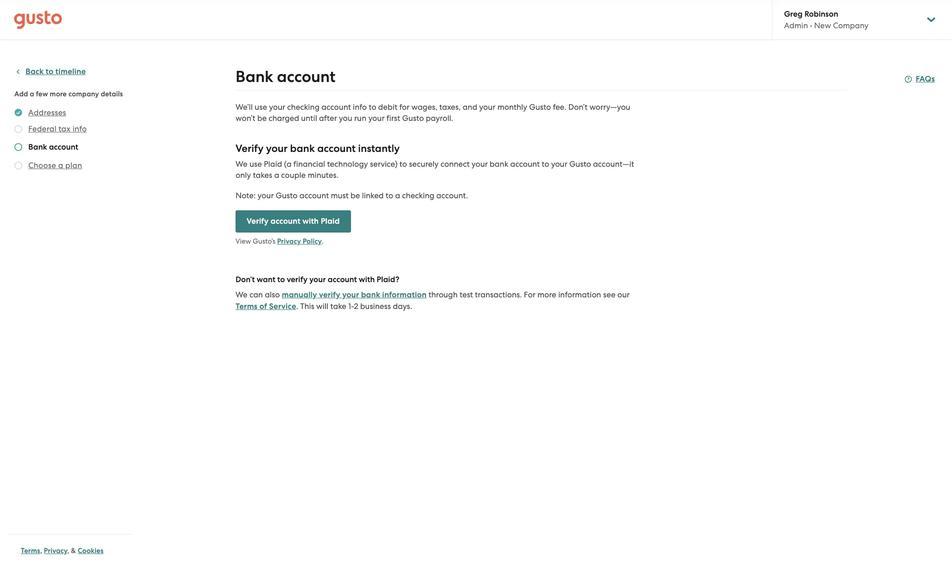 Task type: locate. For each thing, give the bounding box(es) containing it.
0 vertical spatial be
[[257, 114, 267, 123]]

info up run
[[353, 102, 367, 112]]

a left plan
[[58, 161, 63, 170]]

0 horizontal spatial verify
[[287, 275, 307, 285]]

1 horizontal spatial information
[[558, 290, 601, 300]]

gusto down couple
[[276, 191, 297, 200]]

we inside 'we can also manually verify your bank information through test transactions. for more information see our terms of service . this will take 1-2 business days.'
[[236, 290, 247, 300]]

circle check image
[[14, 107, 22, 118]]

add
[[14, 90, 28, 98]]

back to timeline button
[[14, 66, 86, 77]]

0 vertical spatial use
[[255, 102, 267, 112]]

bank up financial
[[290, 142, 315, 155]]

0 vertical spatial check image
[[14, 125, 22, 133]]

plaid inside verify your bank account instantly we use plaid (a financial technology service) to securely connect your bank account to your gusto account—it only takes a couple minutes.
[[264, 160, 282, 169]]

1 vertical spatial bank account
[[28, 142, 78, 152]]

verify
[[236, 142, 264, 155], [247, 217, 269, 226]]

2 vertical spatial bank
[[361, 290, 380, 300]]

0 vertical spatial checking
[[287, 102, 320, 112]]

we left can
[[236, 290, 247, 300]]

home image
[[14, 10, 62, 29]]

with up policy
[[302, 217, 319, 226]]

0 vertical spatial terms
[[236, 302, 257, 312]]

1 , from the left
[[40, 547, 42, 555]]

0 horizontal spatial information
[[382, 290, 427, 300]]

2 we from the top
[[236, 290, 247, 300]]

0 vertical spatial verify
[[236, 142, 264, 155]]

details
[[101, 90, 123, 98]]

we up only
[[236, 160, 247, 169]]

0 horizontal spatial more
[[50, 90, 67, 98]]

1 vertical spatial bank
[[28, 142, 47, 152]]

addresses button
[[28, 107, 66, 118]]

(a
[[284, 160, 291, 169]]

, left privacy link
[[40, 547, 42, 555]]

1 horizontal spatial terms
[[236, 302, 257, 312]]

service
[[269, 302, 296, 312]]

gusto down for
[[402, 114, 424, 123]]

1 vertical spatial .
[[296, 302, 298, 311]]

1 vertical spatial don't
[[236, 275, 255, 285]]

1 vertical spatial plaid
[[321, 217, 340, 226]]

2 horizontal spatial bank
[[490, 160, 508, 169]]

more inside 'we can also manually verify your bank information through test transactions. for more information see our terms of service . this will take 1-2 business days.'
[[537, 290, 556, 300]]

checking down securely
[[402, 191, 434, 200]]

more right for
[[537, 290, 556, 300]]

don't right fee.
[[568, 102, 587, 112]]

gusto left account—it
[[569, 160, 591, 169]]

0 vertical spatial verify
[[287, 275, 307, 285]]

use
[[255, 102, 267, 112], [249, 160, 262, 169]]

we
[[236, 160, 247, 169], [236, 290, 247, 300]]

1 vertical spatial bank
[[490, 160, 508, 169]]

0 horizontal spatial info
[[73, 124, 87, 134]]

0 vertical spatial privacy
[[277, 237, 301, 246]]

0 horizontal spatial plaid
[[264, 160, 282, 169]]

0 horizontal spatial .
[[296, 302, 298, 311]]

0 vertical spatial .
[[322, 237, 324, 246]]

1 horizontal spatial .
[[322, 237, 324, 246]]

account inside button
[[271, 217, 300, 226]]

policy
[[303, 237, 322, 246]]

don't
[[568, 102, 587, 112], [236, 275, 255, 285]]

info inside we'll use your checking account info to debit for wages, taxes, and your monthly gusto fee. don't worry—you won't be charged until after you run your first gusto payroll.
[[353, 102, 367, 112]]

2
[[354, 302, 358, 311]]

0 horizontal spatial with
[[302, 217, 319, 226]]

2 check image from the top
[[14, 143, 22, 151]]

bank right connect
[[490, 160, 508, 169]]

back
[[26, 67, 44, 77]]

1 vertical spatial more
[[537, 290, 556, 300]]

1 horizontal spatial bank
[[361, 290, 380, 300]]

verify up gusto's
[[247, 217, 269, 226]]

verify up "manually" at left
[[287, 275, 307, 285]]

with up manually verify your bank information 'button'
[[359, 275, 375, 285]]

1 information from the left
[[382, 290, 427, 300]]

verify inside button
[[247, 217, 269, 226]]

instantly
[[358, 142, 400, 155]]

1 horizontal spatial with
[[359, 275, 375, 285]]

linked
[[362, 191, 384, 200]]

0 horizontal spatial bank
[[28, 142, 47, 152]]

check image down circle check image
[[14, 125, 22, 133]]

information
[[382, 290, 427, 300], [558, 290, 601, 300]]

won't
[[236, 114, 255, 123]]

be right must
[[351, 191, 360, 200]]

1 vertical spatial verify
[[319, 290, 340, 300]]

our
[[617, 290, 630, 300]]

information left see
[[558, 290, 601, 300]]

first
[[386, 114, 400, 123]]

terms
[[236, 302, 257, 312], [21, 547, 40, 555]]

run
[[354, 114, 366, 123]]

use up takes at left top
[[249, 160, 262, 169]]

verify
[[287, 275, 307, 285], [319, 290, 340, 300]]

bank up we'll
[[236, 67, 273, 86]]

plaid
[[264, 160, 282, 169], [321, 217, 340, 226]]

1 vertical spatial checking
[[402, 191, 434, 200]]

info right tax at the left of the page
[[73, 124, 87, 134]]

be
[[257, 114, 267, 123], [351, 191, 360, 200]]

federal tax info
[[28, 124, 87, 134]]

account inside "list"
[[49, 142, 78, 152]]

to inside back to timeline button
[[46, 67, 53, 77]]

plaid?
[[377, 275, 399, 285]]

verify up only
[[236, 142, 264, 155]]

checking
[[287, 102, 320, 112], [402, 191, 434, 200]]

can
[[249, 290, 263, 300]]

1 we from the top
[[236, 160, 247, 169]]

0 vertical spatial we
[[236, 160, 247, 169]]

be right won't
[[257, 114, 267, 123]]

0 horizontal spatial ,
[[40, 547, 42, 555]]

. down verify account with plaid button
[[322, 237, 324, 246]]

faqs button
[[905, 74, 935, 85]]

1 horizontal spatial be
[[351, 191, 360, 200]]

plaid left (a
[[264, 160, 282, 169]]

0 horizontal spatial privacy
[[44, 547, 67, 555]]

terms left privacy link
[[21, 547, 40, 555]]

test
[[460, 290, 473, 300]]

1 horizontal spatial verify
[[319, 290, 340, 300]]

privacy down verify account with plaid button
[[277, 237, 301, 246]]

privacy policy link
[[277, 237, 322, 246]]

days.
[[393, 302, 412, 311]]

gusto inside verify your bank account instantly we use plaid (a financial technology service) to securely connect your bank account to your gusto account—it only takes a couple minutes.
[[569, 160, 591, 169]]

bank account up charged
[[236, 67, 335, 86]]

don't up can
[[236, 275, 255, 285]]

terms down can
[[236, 302, 257, 312]]

. inside 'we can also manually verify your bank information through test transactions. for more information see our terms of service . this will take 1-2 business days.'
[[296, 302, 298, 311]]

.
[[322, 237, 324, 246], [296, 302, 298, 311]]

•
[[810, 21, 812, 30]]

bank account up 'choose a plan'
[[28, 142, 78, 152]]

1 horizontal spatial more
[[537, 290, 556, 300]]

1 horizontal spatial don't
[[568, 102, 587, 112]]

checking up until
[[287, 102, 320, 112]]

0 vertical spatial bank account
[[236, 67, 335, 86]]

account
[[277, 67, 335, 86], [321, 102, 351, 112], [49, 142, 78, 152], [317, 142, 356, 155], [510, 160, 540, 169], [299, 191, 329, 200], [271, 217, 300, 226], [328, 275, 357, 285]]

account inside we'll use your checking account info to debit for wages, taxes, and your monthly gusto fee. don't worry—you won't be charged until after you run your first gusto payroll.
[[321, 102, 351, 112]]

a inside button
[[58, 161, 63, 170]]

0 vertical spatial plaid
[[264, 160, 282, 169]]

and
[[463, 102, 477, 112]]

bank account inside "list"
[[28, 142, 78, 152]]

through
[[429, 290, 458, 300]]

addresses
[[28, 108, 66, 117]]

bank
[[236, 67, 273, 86], [28, 142, 47, 152]]

wages,
[[411, 102, 437, 112]]

your inside 'we can also manually verify your bank information through test transactions. for more information see our terms of service . this will take 1-2 business days.'
[[342, 290, 359, 300]]

1 horizontal spatial privacy
[[277, 237, 301, 246]]

, left "&"
[[67, 547, 69, 555]]

don't inside we'll use your checking account info to debit for wages, taxes, and your monthly gusto fee. don't worry—you won't be charged until after you run your first gusto payroll.
[[568, 102, 587, 112]]

0 horizontal spatial bank account
[[28, 142, 78, 152]]

1 horizontal spatial plaid
[[321, 217, 340, 226]]

bank up 'choose'
[[28, 142, 47, 152]]

bank up the business
[[361, 290, 380, 300]]

0 vertical spatial with
[[302, 217, 319, 226]]

0 horizontal spatial terms
[[21, 547, 40, 555]]

more right few
[[50, 90, 67, 98]]

a
[[30, 90, 34, 98], [58, 161, 63, 170], [274, 171, 279, 180], [395, 191, 400, 200]]

bank
[[290, 142, 315, 155], [490, 160, 508, 169], [361, 290, 380, 300]]

1 vertical spatial info
[[73, 124, 87, 134]]

verify inside verify your bank account instantly we use plaid (a financial technology service) to securely connect your bank account to your gusto account—it only takes a couple minutes.
[[236, 142, 264, 155]]

payroll.
[[426, 114, 453, 123]]

1 horizontal spatial bank account
[[236, 67, 335, 86]]

cookies
[[78, 547, 104, 555]]

check image up check icon
[[14, 143, 22, 151]]

info
[[353, 102, 367, 112], [73, 124, 87, 134]]

a right takes at left top
[[274, 171, 279, 180]]

1 vertical spatial privacy
[[44, 547, 67, 555]]

timeline
[[55, 67, 86, 77]]

check image
[[14, 125, 22, 133], [14, 143, 22, 151]]

1 vertical spatial we
[[236, 290, 247, 300]]

0 vertical spatial info
[[353, 102, 367, 112]]

1 vertical spatial check image
[[14, 143, 22, 151]]

0 horizontal spatial don't
[[236, 275, 255, 285]]

1 vertical spatial be
[[351, 191, 360, 200]]

privacy left "&"
[[44, 547, 67, 555]]

1 vertical spatial use
[[249, 160, 262, 169]]

1 horizontal spatial info
[[353, 102, 367, 112]]

1 vertical spatial verify
[[247, 217, 269, 226]]

plaid up policy
[[321, 217, 340, 226]]

information up days.
[[382, 290, 427, 300]]

1 horizontal spatial ,
[[67, 547, 69, 555]]

. left this
[[296, 302, 298, 311]]

0 vertical spatial don't
[[568, 102, 587, 112]]

to
[[46, 67, 53, 77], [369, 102, 376, 112], [400, 160, 407, 169], [542, 160, 549, 169], [386, 191, 393, 200], [277, 275, 285, 285]]

be inside we'll use your checking account info to debit for wages, taxes, and your monthly gusto fee. don't worry—you won't be charged until after you run your first gusto payroll.
[[257, 114, 267, 123]]

0 horizontal spatial bank
[[290, 142, 315, 155]]

fee.
[[553, 102, 566, 112]]

0 horizontal spatial be
[[257, 114, 267, 123]]

0 vertical spatial more
[[50, 90, 67, 98]]

0 horizontal spatial checking
[[287, 102, 320, 112]]

tax
[[58, 124, 71, 134]]

info inside button
[[73, 124, 87, 134]]

gusto's
[[253, 237, 275, 246]]

more
[[50, 90, 67, 98], [537, 290, 556, 300]]

1 horizontal spatial bank
[[236, 67, 273, 86]]

use right we'll
[[255, 102, 267, 112]]

gusto left fee.
[[529, 102, 551, 112]]

verify up will
[[319, 290, 340, 300]]



Task type: vqa. For each thing, say whether or not it's contained in the screenshot.
bottommost the accounts
no



Task type: describe. For each thing, give the bounding box(es) containing it.
bank account list
[[14, 107, 128, 173]]

until
[[301, 114, 317, 123]]

business
[[360, 302, 391, 311]]

account.
[[436, 191, 468, 200]]

1-
[[348, 302, 354, 311]]

a right linked in the left top of the page
[[395, 191, 400, 200]]

verify for account
[[247, 217, 269, 226]]

note: your gusto account must be linked to a checking account.
[[236, 191, 468, 200]]

don't want to verify your account with plaid?
[[236, 275, 399, 285]]

note:
[[236, 191, 256, 200]]

choose a plan button
[[28, 160, 82, 171]]

few
[[36, 90, 48, 98]]

privacy for ,
[[44, 547, 67, 555]]

federal
[[28, 124, 56, 134]]

securely
[[409, 160, 439, 169]]

&
[[71, 547, 76, 555]]

plaid inside verify account with plaid button
[[321, 217, 340, 226]]

greg
[[784, 9, 803, 19]]

plan
[[65, 161, 82, 170]]

a inside verify your bank account instantly we use plaid (a financial technology service) to securely connect your bank account to your gusto account—it only takes a couple minutes.
[[274, 171, 279, 180]]

1 vertical spatial terms
[[21, 547, 40, 555]]

we can also manually verify your bank information through test transactions. for more information see our terms of service . this will take 1-2 business days.
[[236, 290, 630, 312]]

bank inside "list"
[[28, 142, 47, 152]]

we inside verify your bank account instantly we use plaid (a financial technology service) to securely connect your bank account to your gusto account—it only takes a couple minutes.
[[236, 160, 247, 169]]

taxes,
[[439, 102, 461, 112]]

cookies button
[[78, 546, 104, 557]]

faqs
[[916, 74, 935, 84]]

0 vertical spatial bank
[[290, 142, 315, 155]]

check image
[[14, 162, 22, 170]]

privacy for policy
[[277, 237, 301, 246]]

back to timeline
[[26, 67, 86, 77]]

only
[[236, 171, 251, 180]]

see
[[603, 290, 615, 300]]

robinson
[[804, 9, 838, 19]]

we'll
[[236, 102, 253, 112]]

we'll use your checking account info to debit for wages, taxes, and your monthly gusto fee. don't worry—you won't be charged until after you run your first gusto payroll.
[[236, 102, 630, 123]]

2 , from the left
[[67, 547, 69, 555]]

account—it
[[593, 160, 634, 169]]

1 check image from the top
[[14, 125, 22, 133]]

monthly
[[497, 102, 527, 112]]

choose a plan
[[28, 161, 82, 170]]

company
[[69, 90, 99, 98]]

1 horizontal spatial checking
[[402, 191, 434, 200]]

2 information from the left
[[558, 290, 601, 300]]

bank inside 'we can also manually verify your bank information through test transactions. for more information see our terms of service . this will take 1-2 business days.'
[[361, 290, 380, 300]]

use inside verify your bank account instantly we use plaid (a financial technology service) to securely connect your bank account to your gusto account—it only takes a couple minutes.
[[249, 160, 262, 169]]

will
[[316, 302, 328, 311]]

greg robinson admin • new company
[[784, 9, 869, 30]]

terms inside 'we can also manually verify your bank information through test transactions. for more information see our terms of service . this will take 1-2 business days.'
[[236, 302, 257, 312]]

you
[[339, 114, 352, 123]]

this
[[300, 302, 314, 311]]

want
[[257, 275, 275, 285]]

transactions.
[[475, 290, 522, 300]]

technology
[[327, 160, 368, 169]]

view gusto's privacy policy .
[[236, 237, 324, 246]]

verify inside 'we can also manually verify your bank information through test transactions. for more information see our terms of service . this will take 1-2 business days.'
[[319, 290, 340, 300]]

connect
[[440, 160, 470, 169]]

financial
[[293, 160, 325, 169]]

verify your bank account instantly we use plaid (a financial technology service) to securely connect your bank account to your gusto account—it only takes a couple minutes.
[[236, 142, 634, 180]]

checking inside we'll use your checking account info to debit for wages, taxes, and your monthly gusto fee. don't worry—you won't be charged until after you run your first gusto payroll.
[[287, 102, 320, 112]]

must
[[331, 191, 349, 200]]

minutes.
[[308, 171, 339, 180]]

terms , privacy , & cookies
[[21, 547, 104, 555]]

manually verify your bank information button
[[282, 290, 427, 301]]

take
[[330, 302, 346, 311]]

use inside we'll use your checking account info to debit for wages, taxes, and your monthly gusto fee. don't worry—you won't be charged until after you run your first gusto payroll.
[[255, 102, 267, 112]]

manually
[[282, 290, 317, 300]]

verify account with plaid
[[247, 217, 340, 226]]

a left few
[[30, 90, 34, 98]]

takes
[[253, 171, 272, 180]]

of
[[259, 302, 267, 312]]

also
[[265, 290, 280, 300]]

verify for your
[[236, 142, 264, 155]]

view
[[236, 237, 251, 246]]

worry—you
[[589, 102, 630, 112]]

privacy link
[[44, 547, 67, 555]]

with inside button
[[302, 217, 319, 226]]

admin
[[784, 21, 808, 30]]

company
[[833, 21, 869, 30]]

1 vertical spatial with
[[359, 275, 375, 285]]

for
[[524, 290, 535, 300]]

debit
[[378, 102, 397, 112]]

verify account with plaid button
[[236, 211, 351, 233]]

after
[[319, 114, 337, 123]]

service)
[[370, 160, 398, 169]]

add a few more company details
[[14, 90, 123, 98]]

choose
[[28, 161, 56, 170]]

to inside we'll use your checking account info to debit for wages, taxes, and your monthly gusto fee. don't worry—you won't be charged until after you run your first gusto payroll.
[[369, 102, 376, 112]]

terms of service link
[[236, 302, 296, 312]]

charged
[[269, 114, 299, 123]]

terms link
[[21, 547, 40, 555]]

couple
[[281, 171, 306, 180]]

federal tax info button
[[28, 123, 87, 134]]

0 vertical spatial bank
[[236, 67, 273, 86]]

for
[[399, 102, 409, 112]]



